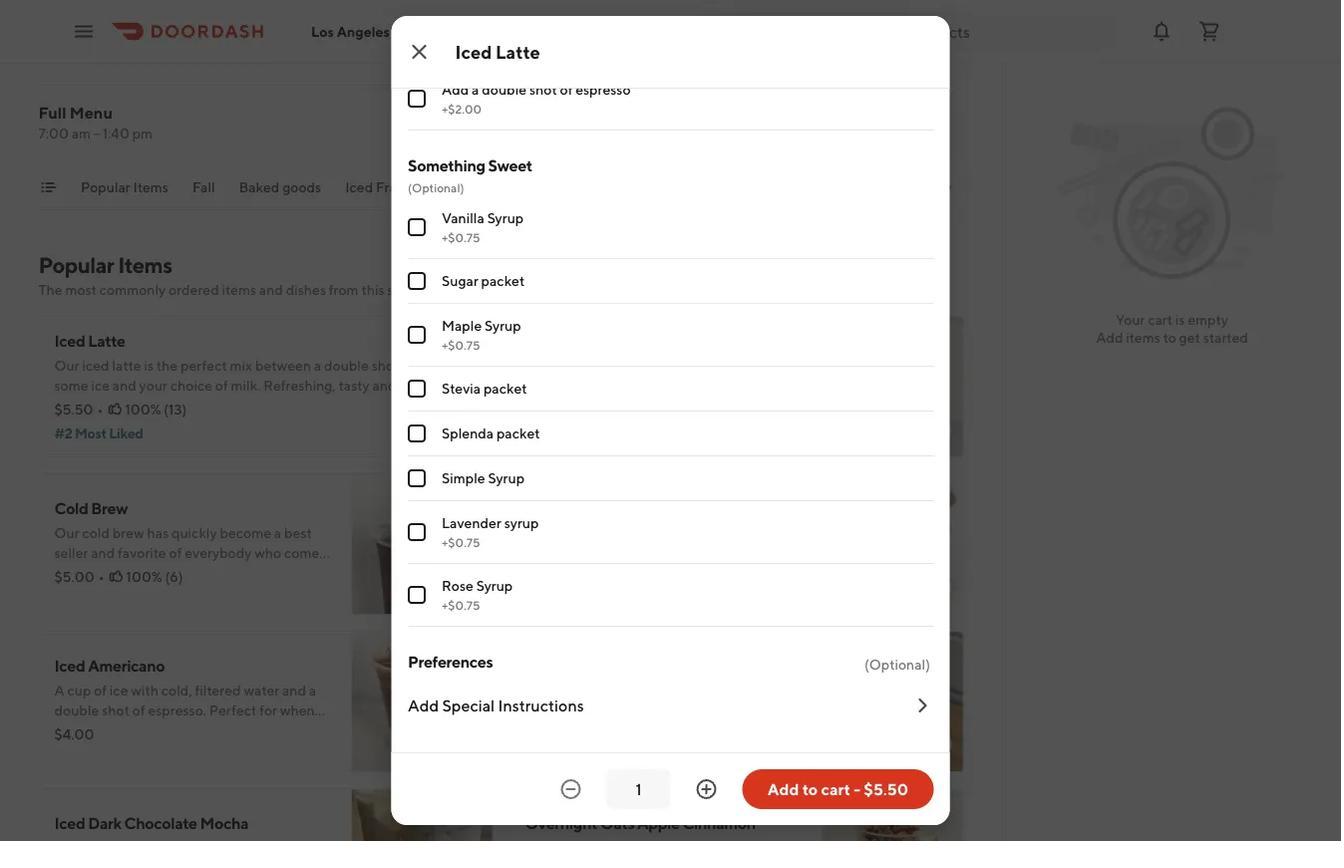 Task type: vqa. For each thing, say whether or not it's contained in the screenshot.
+$1.00 on the left
yes



Task type: describe. For each thing, give the bounding box(es) containing it.
scroll menu navigation right image
[[940, 180, 956, 196]]

a inside iced latte our iced latte is the perfect mix between a double shot of espresso, some ice and your choice of milk. refreshing, tasty and perfect in any weather. 16 oz.
[[314, 358, 321, 374]]

100% (13) for $5.50 •
[[125, 402, 187, 418]]

popular for popular items
[[80, 179, 130, 196]]

add inside the your cart is empty add items to get started
[[1097, 330, 1124, 346]]

$5.00 •
[[54, 569, 104, 586]]

of up stevia packet checkbox
[[402, 358, 415, 374]]

iced vanilla latte image
[[823, 631, 964, 773]]

preferences
[[408, 653, 493, 672]]

$5.00
[[54, 569, 94, 586]]

los angeles button
[[311, 23, 406, 40]]

add left special
[[408, 697, 439, 716]]

store
[[387, 282, 419, 298]]

cart inside the your cart is empty add items to get started
[[1148, 312, 1173, 328]]

am
[[72, 125, 91, 142]]

almond blueberry overnight oats image
[[823, 316, 964, 458]]

add right increase quantity by 1 icon
[[768, 781, 799, 800]]

latte
[[112, 358, 141, 374]]

to inside button
[[803, 781, 818, 800]]

milk.
[[231, 378, 261, 394]]

add a double shot of espresso group
[[408, 0, 934, 131]]

this
[[362, 282, 385, 298]]

dark
[[88, 815, 121, 833]]

special
[[442, 697, 495, 716]]

notification bell image
[[1150, 19, 1174, 43]]

rose
[[441, 578, 473, 595]]

iced americano image
[[352, 631, 493, 773]]

iced latte
[[455, 41, 540, 62]]

espresso,
[[418, 358, 477, 374]]

mix
[[230, 358, 252, 374]]

iced latte our iced latte is the perfect mix between a double shot of espresso, some ice and your choice of milk. refreshing, tasty and perfect in any weather. 16 oz.
[[54, 332, 477, 414]]

of left milk.
[[215, 378, 228, 394]]

1 horizontal spatial perfect
[[399, 378, 446, 394]]

add down lavender syrup +$0.75
[[442, 579, 469, 596]]

packet for splenda packet
[[496, 425, 540, 442]]

sugar
[[441, 273, 478, 289]]

americano
[[88, 657, 165, 676]]

+$0.75 for maple
[[441, 338, 480, 352]]

splenda packet
[[441, 425, 540, 442]]

(optional) inside something sweet (optional)
[[408, 181, 464, 195]]

iced dark chocolate mocha image
[[352, 789, 493, 842]]

add button right splenda packet option
[[430, 414, 481, 446]]

baked goods button
[[239, 178, 321, 209]]

and down latte
[[113, 378, 136, 394]]

maple
[[441, 318, 482, 334]]

rose syrup +$0.75
[[441, 578, 513, 613]]

cold
[[54, 499, 88, 518]]

Stevia packet checkbox
[[408, 380, 425, 398]]

0 items, open order cart image
[[1198, 19, 1222, 43]]

the
[[38, 282, 62, 298]]

stevia packet
[[441, 381, 527, 397]]

espresso
[[575, 81, 631, 98]]

iced frank specials
[[345, 179, 467, 196]]

chai
[[1022, 179, 1052, 196]]

100% (6)
[[126, 569, 183, 586]]

- inside the full menu 7:00 am - 1:40 pm
[[94, 125, 100, 142]]

iced
[[82, 358, 109, 374]]

open menu image
[[72, 19, 96, 43]]

and right tasty
[[373, 378, 397, 394]]

in
[[449, 378, 460, 394]]

overnight oats apple cinnamon image
[[823, 789, 964, 842]]

your
[[139, 378, 168, 394]]

0 horizontal spatial hot
[[525, 499, 552, 518]]

7:00
[[38, 125, 69, 142]]

maple syrup +$0.75
[[441, 318, 521, 352]]

hot inside button
[[941, 179, 965, 196]]

to inside the your cart is empty add items to get started
[[1164, 330, 1177, 346]]

- inside button
[[854, 781, 861, 800]]

0 vertical spatial perfect
[[181, 358, 227, 374]]

16
[[137, 398, 151, 414]]

iced for iced frank specials
[[345, 179, 373, 196]]

lavender
[[441, 515, 501, 532]]

hot latte image
[[823, 474, 964, 616]]

• for iced latte
[[97, 402, 103, 418]]

commonly
[[100, 282, 166, 298]]

chocolate
[[124, 815, 197, 833]]

iced hot matcha, chai and teas button
[[910, 178, 1110, 209]]

fall
[[192, 179, 215, 196]]

from
[[329, 282, 359, 298]]

#2
[[54, 425, 72, 442]]

stars
[[87, 18, 112, 32]]

add special instructions
[[408, 697, 584, 716]]

100% for cold brew
[[126, 569, 162, 586]]

$4.00
[[54, 727, 94, 743]]

100% for iced latte
[[125, 402, 161, 418]]

add button for "cold brew" image
[[430, 572, 481, 604]]

instructions
[[498, 697, 584, 716]]

items for popular items the most commonly ordered items and dishes from this store
[[118, 252, 172, 278]]

iced for iced americano
[[54, 657, 85, 676]]

Current quantity is 1 number field
[[619, 779, 659, 801]]

syrup for maple syrup +$0.75
[[484, 318, 521, 334]]

refreshing,
[[264, 378, 336, 394]]

items inside the your cart is empty add items to get started
[[1127, 330, 1161, 346]]

$5.50 •
[[54, 402, 103, 418]]

is inside the your cart is empty add items to get started
[[1176, 312, 1186, 328]]

liked
[[109, 425, 143, 442]]

splenda
[[441, 425, 493, 442]]

started
[[1204, 330, 1249, 346]]

Item Search search field
[[677, 117, 948, 139]]

baked
[[239, 179, 279, 196]]

and inside iced hot matcha, chai and teas button
[[1054, 179, 1078, 196]]

$6.00
[[525, 412, 565, 428]]

add a double shot of espresso +$2.00
[[441, 81, 631, 116]]

your
[[1116, 312, 1146, 328]]

+$0.75 for vanilla
[[441, 230, 480, 244]]

something sweet group
[[408, 155, 934, 627]]

hot latte
[[525, 499, 592, 518]]

packet for sugar packet
[[481, 273, 524, 289]]

angeles
[[337, 23, 390, 40]]

cold brew
[[54, 499, 128, 518]]

simple
[[441, 470, 485, 487]]

frank
[[376, 179, 412, 196]]

shot inside iced latte our iced latte is the perfect mix between a double shot of espresso, some ice and your choice of milk. refreshing, tasty and perfect in any weather. 16 oz.
[[372, 358, 399, 374]]

add button for 'iced americano' image
[[430, 729, 481, 761]]

los angeles
[[311, 23, 390, 40]]

dishes
[[286, 282, 326, 298]]



Task type: locate. For each thing, give the bounding box(es) containing it.
add down special
[[442, 737, 469, 753]]

iced frank specials button
[[345, 178, 467, 209]]

popular down 1:40
[[80, 179, 130, 196]]

a inside "add a double shot of espresso +$2.00"
[[471, 81, 479, 98]]

1 vertical spatial is
[[144, 358, 154, 374]]

close iced latte image
[[408, 40, 431, 64]]

any
[[54, 398, 77, 414]]

0 horizontal spatial a
[[314, 358, 321, 374]]

1 horizontal spatial (optional)
[[864, 657, 930, 673]]

(13) down "choice"
[[164, 402, 187, 418]]

syrup inside vanilla syrup +$0.75
[[487, 210, 523, 226]]

iced inside dialog
[[455, 41, 492, 62]]

syrup inside rose syrup +$0.75
[[476, 578, 513, 595]]

teas
[[1081, 179, 1110, 196]]

iced inside "button"
[[345, 179, 373, 196]]

iced for iced hot matcha, chai and teas
[[910, 179, 938, 196]]

iced left dark
[[54, 815, 85, 833]]

syrup right the vanilla
[[487, 210, 523, 226]]

iced left the frank
[[345, 179, 373, 196]]

syrup right simple at the bottom left
[[488, 470, 524, 487]]

vanilla syrup +$0.75
[[441, 210, 523, 244]]

$5.50 down some
[[54, 402, 93, 418]]

1 vertical spatial double
[[324, 358, 369, 374]]

packet for stevia packet
[[483, 381, 527, 397]]

the
[[156, 358, 178, 374]]

0 horizontal spatial is
[[144, 358, 154, 374]]

1 horizontal spatial (13)
[[636, 412, 658, 428]]

2 +$0.75 from the top
[[441, 338, 480, 352]]

latte up iced at left
[[88, 332, 125, 351]]

Sugar packet checkbox
[[408, 272, 425, 290]]

add up '+$2.00'
[[441, 81, 469, 98]]

(6)
[[165, 569, 183, 586]]

$5.50 down iced vanilla latte image at the right
[[864, 781, 909, 800]]

0 horizontal spatial -
[[94, 125, 100, 142]]

• right "$5.00"
[[98, 569, 104, 586]]

4 +$0.75 from the top
[[441, 599, 480, 613]]

+$0.75 down rose
[[441, 599, 480, 613]]

most
[[65, 282, 97, 298]]

items left fall
[[133, 179, 168, 196]]

0 horizontal spatial 100% (13)
[[125, 402, 187, 418]]

double up tasty
[[324, 358, 369, 374]]

a up refreshing,
[[314, 358, 321, 374]]

1 +$0.75 from the top
[[441, 230, 480, 244]]

add button down special
[[430, 729, 481, 761]]

double inside "add a double shot of espresso +$2.00"
[[482, 81, 526, 98]]

1 horizontal spatial -
[[854, 781, 861, 800]]

iced latte dialog
[[392, 0, 950, 826]]

1 horizontal spatial to
[[1164, 330, 1177, 346]]

1 horizontal spatial a
[[471, 81, 479, 98]]

and inside 'popular items the most commonly ordered items and dishes from this store'
[[259, 282, 283, 298]]

100% (13) right $6.00 • at left
[[597, 412, 658, 428]]

100% right $6.00 • at left
[[597, 412, 633, 428]]

stevia
[[441, 381, 480, 397]]

packet
[[481, 273, 524, 289], [483, 381, 527, 397], [496, 425, 540, 442]]

iced dark chocolate mocha
[[54, 815, 249, 833]]

0 horizontal spatial cart
[[822, 781, 851, 800]]

add
[[441, 81, 469, 98], [1097, 330, 1124, 346], [442, 421, 469, 438], [442, 579, 469, 596], [408, 697, 439, 716], [442, 737, 469, 753], [913, 737, 940, 753], [768, 781, 799, 800]]

0 horizontal spatial latte
[[88, 332, 125, 351]]

something
[[408, 156, 485, 175]]

brew
[[91, 499, 128, 518]]

iced for iced dark chocolate mocha
[[54, 815, 85, 833]]

cold brew image
[[352, 474, 493, 616]]

iced right close iced latte icon
[[455, 41, 492, 62]]

popular items
[[80, 179, 168, 196]]

popular up most
[[38, 252, 114, 278]]

perfect down espresso,
[[399, 378, 446, 394]]

items up commonly
[[118, 252, 172, 278]]

simple syrup
[[441, 470, 524, 487]]

shot inside "add a double shot of espresso +$2.00"
[[529, 81, 557, 98]]

1 vertical spatial shot
[[372, 358, 399, 374]]

0 vertical spatial double
[[482, 81, 526, 98]]

iced for iced latte our iced latte is the perfect mix between a double shot of espresso, some ice and your choice of milk. refreshing, tasty and perfect in any weather. 16 oz.
[[54, 332, 85, 351]]

a up '+$2.00'
[[471, 81, 479, 98]]

• right $6.00
[[569, 412, 575, 428]]

0 vertical spatial popular
[[80, 179, 130, 196]]

items inside 'popular items the most commonly ordered items and dishes from this store'
[[222, 282, 256, 298]]

(13) right $6.00 • at left
[[636, 412, 658, 428]]

0 vertical spatial shot
[[529, 81, 557, 98]]

iced for iced latte
[[455, 41, 492, 62]]

0 vertical spatial hot
[[941, 179, 965, 196]]

1 vertical spatial -
[[854, 781, 861, 800]]

add button down lavender syrup +$0.75
[[430, 572, 481, 604]]

of left espresso
[[560, 81, 573, 98]]

ordered
[[169, 282, 219, 298]]

hot right lavender at bottom
[[525, 499, 552, 518]]

and
[[1054, 179, 1078, 196], [259, 282, 283, 298], [113, 378, 136, 394], [373, 378, 397, 394]]

1 vertical spatial perfect
[[399, 378, 446, 394]]

1 vertical spatial cart
[[822, 781, 851, 800]]

syrup
[[504, 515, 539, 532]]

2 vertical spatial latte
[[555, 499, 592, 518]]

between
[[255, 358, 311, 374]]

oz.
[[154, 398, 172, 414]]

some
[[54, 378, 88, 394]]

double down iced latte at the top left
[[482, 81, 526, 98]]

100% (13) for $6.00 •
[[597, 412, 658, 428]]

+$0.75
[[441, 230, 480, 244], [441, 338, 480, 352], [441, 536, 480, 550], [441, 599, 480, 613]]

popular inside 'popular items the most commonly ordered items and dishes from this store'
[[38, 252, 114, 278]]

+$0.75 inside maple syrup +$0.75
[[441, 338, 480, 352]]

baked goods
[[239, 179, 321, 196]]

is left the
[[144, 358, 154, 374]]

0 horizontal spatial $5.50
[[54, 402, 93, 418]]

iced inside button
[[910, 179, 938, 196]]

• for cold brew
[[98, 569, 104, 586]]

and left dishes
[[259, 282, 283, 298]]

iced inside iced latte our iced latte is the perfect mix between a double shot of espresso, some ice and your choice of milk. refreshing, tasty and perfect in any weather. 16 oz.
[[54, 332, 85, 351]]

$5.50
[[54, 402, 93, 418], [864, 781, 909, 800]]

your cart is empty add items to get started
[[1097, 312, 1249, 346]]

pm
[[132, 125, 153, 142]]

0 horizontal spatial items
[[222, 282, 256, 298]]

0 horizontal spatial shot
[[372, 358, 399, 374]]

1 horizontal spatial $5.50
[[864, 781, 909, 800]]

add down 'your'
[[1097, 330, 1124, 346]]

+$0.75 down the vanilla
[[441, 230, 480, 244]]

add inside "add a double shot of espresso +$2.00"
[[441, 81, 469, 98]]

most
[[75, 425, 106, 442]]

increase quantity by 1 image
[[695, 778, 719, 802]]

syrup for vanilla syrup +$0.75
[[487, 210, 523, 226]]

add to cart - $5.50 button
[[743, 770, 934, 810]]

+$0.75 for rose
[[441, 599, 480, 613]]

items
[[222, 282, 256, 298], [1127, 330, 1161, 346]]

$5.50 inside button
[[864, 781, 909, 800]]

+$0.75 down 'maple'
[[441, 338, 480, 352]]

to left get
[[1164, 330, 1177, 346]]

iced hot matcha, chai and teas
[[910, 179, 1110, 196]]

+$0.75 for lavender
[[441, 536, 480, 550]]

2 horizontal spatial latte
[[555, 499, 592, 518]]

0 horizontal spatial double
[[324, 358, 369, 374]]

• down ice
[[97, 402, 103, 418]]

specials
[[415, 179, 467, 196]]

0 vertical spatial latte
[[496, 41, 540, 62]]

something sweet (optional)
[[408, 156, 532, 195]]

0 vertical spatial a
[[471, 81, 479, 98]]

tasty
[[339, 378, 370, 394]]

1 vertical spatial packet
[[483, 381, 527, 397]]

+$0.75 inside rose syrup +$0.75
[[441, 599, 480, 613]]

iced americano
[[54, 657, 165, 676]]

+$0.75 down lavender at bottom
[[441, 536, 480, 550]]

syrup for rose syrup +$0.75
[[476, 578, 513, 595]]

latte right syrup at bottom left
[[555, 499, 592, 518]]

goods
[[282, 179, 321, 196]]

Simple Syrup checkbox
[[408, 470, 425, 488]]

1 vertical spatial a
[[314, 358, 321, 374]]

cart inside button
[[822, 781, 851, 800]]

1 vertical spatial hot
[[525, 499, 552, 518]]

iced left "scroll menu navigation right" image
[[910, 179, 938, 196]]

0 vertical spatial items
[[222, 282, 256, 298]]

popular items button
[[80, 178, 168, 209]]

1 vertical spatial items
[[118, 252, 172, 278]]

+$0.75 inside lavender syrup +$0.75
[[441, 536, 480, 550]]

decrease quantity by 1 image
[[559, 778, 583, 802]]

latte inside dialog
[[496, 41, 540, 62]]

0 horizontal spatial (13)
[[164, 402, 187, 418]]

0 horizontal spatial perfect
[[181, 358, 227, 374]]

1 horizontal spatial items
[[1127, 330, 1161, 346]]

double inside iced latte our iced latte is the perfect mix between a double shot of espresso, some ice and your choice of milk. refreshing, tasty and perfect in any weather. 16 oz.
[[324, 358, 369, 374]]

0 vertical spatial to
[[1164, 330, 1177, 346]]

100% down your
[[125, 402, 161, 418]]

sweet
[[488, 156, 532, 175]]

latte for iced latte
[[496, 41, 540, 62]]

latte up "add a double shot of espresso +$2.00" on the left of page
[[496, 41, 540, 62]]

0 vertical spatial packet
[[481, 273, 524, 289]]

and left teas on the right of page
[[1054, 179, 1078, 196]]

1 horizontal spatial double
[[482, 81, 526, 98]]

full menu 7:00 am - 1:40 pm
[[38, 103, 153, 142]]

(13) for $6.00 •
[[636, 412, 658, 428]]

syrup right 'maple'
[[484, 318, 521, 334]]

shot left espresso,
[[372, 358, 399, 374]]

sugar packet
[[441, 273, 524, 289]]

100% (13) down your
[[125, 402, 187, 418]]

- right 'am' on the top of the page
[[94, 125, 100, 142]]

is up get
[[1176, 312, 1186, 328]]

matcha,
[[968, 179, 1019, 196]]

1 vertical spatial (optional)
[[864, 657, 930, 673]]

overnight oats apple cinnamon
[[525, 815, 756, 833]]

0 vertical spatial (optional)
[[408, 181, 464, 195]]

perfect up "choice"
[[181, 358, 227, 374]]

1 vertical spatial popular
[[38, 252, 114, 278]]

0 horizontal spatial to
[[803, 781, 818, 800]]

add up overnight oats apple cinnamon image
[[913, 737, 940, 753]]

apple
[[638, 815, 680, 833]]

of inside "add a double shot of espresso +$2.00"
[[560, 81, 573, 98]]

0 vertical spatial is
[[1176, 312, 1186, 328]]

hot
[[941, 179, 965, 196], [525, 499, 552, 518]]

#2 most liked
[[54, 425, 143, 442]]

1 horizontal spatial is
[[1176, 312, 1186, 328]]

5
[[78, 18, 85, 32]]

3 +$0.75 from the top
[[441, 536, 480, 550]]

1 vertical spatial $5.50
[[864, 781, 909, 800]]

shot
[[529, 81, 557, 98], [372, 358, 399, 374]]

fall button
[[192, 178, 215, 209]]

overnight
[[525, 815, 598, 833]]

popular inside "button"
[[80, 179, 130, 196]]

is inside iced latte our iced latte is the perfect mix between a double shot of espresso, some ice and your choice of milk. refreshing, tasty and perfect in any weather. 16 oz.
[[144, 358, 154, 374]]

packet right sugar
[[481, 273, 524, 289]]

1:40
[[103, 125, 130, 142]]

None checkbox
[[408, 90, 425, 108], [408, 218, 425, 236], [408, 587, 425, 605], [408, 90, 425, 108], [408, 218, 425, 236], [408, 587, 425, 605]]

+$2.00
[[441, 102, 481, 116]]

$6.00 •
[[525, 412, 575, 428]]

full
[[38, 103, 66, 122]]

popular
[[80, 179, 130, 196], [38, 252, 114, 278]]

1 horizontal spatial cart
[[1148, 312, 1173, 328]]

iced up the our
[[54, 332, 85, 351]]

choice
[[170, 378, 213, 394]]

add right splenda packet option
[[442, 421, 469, 438]]

of left 5
[[65, 18, 76, 32]]

latte for hot latte
[[555, 499, 592, 518]]

syrup for simple syrup
[[488, 470, 524, 487]]

cinnamon
[[683, 815, 756, 833]]

0 vertical spatial $5.50
[[54, 402, 93, 418]]

add button up overnight oats apple cinnamon image
[[901, 729, 952, 761]]

add button for iced vanilla latte image at the right
[[901, 729, 952, 761]]

-
[[94, 125, 100, 142], [854, 781, 861, 800]]

items for popular items
[[133, 179, 168, 196]]

to left overnight oats apple cinnamon image
[[803, 781, 818, 800]]

1 horizontal spatial hot
[[941, 179, 965, 196]]

0 vertical spatial items
[[133, 179, 168, 196]]

1 horizontal spatial 100% (13)
[[597, 412, 658, 428]]

None checkbox
[[408, 27, 425, 45], [408, 326, 425, 344], [408, 524, 425, 542], [408, 27, 425, 45], [408, 326, 425, 344], [408, 524, 425, 542]]

Splenda packet checkbox
[[408, 425, 425, 443]]

packet right splenda at the left bottom of the page
[[496, 425, 540, 442]]

a
[[471, 81, 479, 98], [314, 358, 321, 374]]

get
[[1180, 330, 1201, 346]]

ice
[[91, 378, 110, 394]]

2 vertical spatial packet
[[496, 425, 540, 442]]

of
[[65, 18, 76, 32], [560, 81, 573, 98], [402, 358, 415, 374], [215, 378, 228, 394]]

our
[[54, 358, 79, 374]]

items right "ordered"
[[222, 282, 256, 298]]

1 horizontal spatial shot
[[529, 81, 557, 98]]

popular for popular items the most commonly ordered items and dishes from this store
[[38, 252, 114, 278]]

0 horizontal spatial (optional)
[[408, 181, 464, 195]]

hot left matcha,
[[941, 179, 965, 196]]

lavender syrup +$0.75
[[441, 515, 539, 550]]

add to cart - $5.50
[[768, 781, 909, 800]]

0 vertical spatial -
[[94, 125, 100, 142]]

syrup right rose
[[476, 578, 513, 595]]

oats
[[601, 815, 635, 833]]

items inside 'popular items the most commonly ordered items and dishes from this store'
[[118, 252, 172, 278]]

100% left (6)
[[126, 569, 162, 586]]

of 5 stars
[[65, 18, 112, 32]]

items inside "button"
[[133, 179, 168, 196]]

add special instructions button
[[408, 679, 934, 733]]

1 vertical spatial latte
[[88, 332, 125, 351]]

iced left americano
[[54, 657, 85, 676]]

100%
[[125, 402, 161, 418], [597, 412, 633, 428], [126, 569, 162, 586]]

mocha
[[200, 815, 249, 833]]

+$1.00
[[441, 39, 479, 53]]

items down 'your'
[[1127, 330, 1161, 346]]

(13) for $5.50 •
[[164, 402, 187, 418]]

0 vertical spatial cart
[[1148, 312, 1173, 328]]

latte for iced latte our iced latte is the perfect mix between a double shot of espresso, some ice and your choice of milk. refreshing, tasty and perfect in any weather. 16 oz.
[[88, 332, 125, 351]]

to
[[1164, 330, 1177, 346], [803, 781, 818, 800]]

1 vertical spatial to
[[803, 781, 818, 800]]

latte inside iced latte our iced latte is the perfect mix between a double shot of espresso, some ice and your choice of milk. refreshing, tasty and perfect in any weather. 16 oz.
[[88, 332, 125, 351]]

1 vertical spatial items
[[1127, 330, 1161, 346]]

- down iced vanilla latte image at the right
[[854, 781, 861, 800]]

1 horizontal spatial latte
[[496, 41, 540, 62]]

packet right "stevia"
[[483, 381, 527, 397]]

syrup inside maple syrup +$0.75
[[484, 318, 521, 334]]

shot down iced latte at the top left
[[529, 81, 557, 98]]

+$0.75 inside vanilla syrup +$0.75
[[441, 230, 480, 244]]



